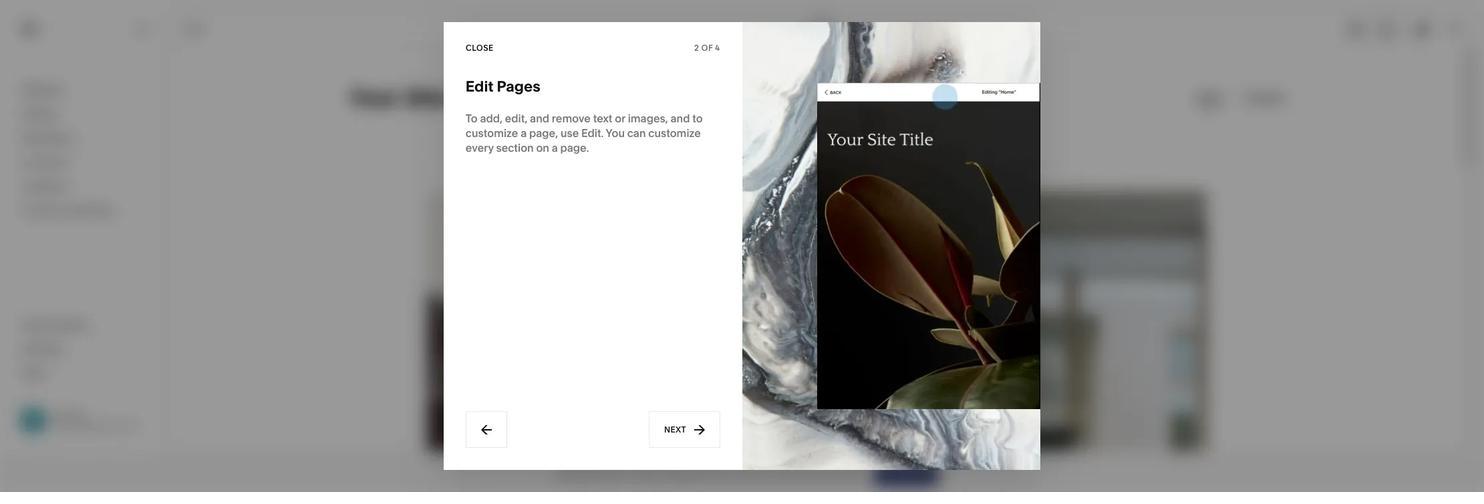 Task type: describe. For each thing, give the bounding box(es) containing it.
work
[[813, 18, 833, 28]]

klo
[[73, 410, 85, 420]]

pages
[[497, 78, 541, 96]]

2 customize from the left
[[649, 126, 701, 140]]

1 horizontal spatial a
[[552, 141, 558, 154]]

can
[[628, 126, 646, 140]]

library
[[53, 318, 89, 331]]

acuity scheduling
[[22, 203, 114, 217]]

in
[[620, 468, 628, 480]]

your
[[555, 468, 574, 480]]

2 and from the left
[[671, 112, 690, 125]]

edit,
[[505, 112, 528, 125]]

1 horizontal spatial to
[[728, 468, 737, 480]]

4
[[715, 42, 720, 52]]

1 and from the left
[[530, 112, 550, 125]]

edit pages
[[466, 78, 541, 96]]

0 horizontal spatial of
[[702, 42, 713, 52]]

close button
[[466, 36, 494, 60]]

acuity
[[22, 203, 54, 217]]

website link
[[22, 82, 148, 98]]

klobrad84@gmail.com
[[53, 420, 138, 430]]

your trial ends in 14 days. upgrade now to get the most out of your site.
[[555, 468, 864, 480]]

animation showing that clicking the edit link allows a user to edit pages on a squarespace site image
[[818, 83, 1041, 409]]

0 vertical spatial a
[[521, 126, 527, 140]]

·
[[819, 29, 821, 39]]

analytics link
[[22, 178, 148, 195]]

help link
[[22, 365, 46, 380]]

or
[[615, 112, 626, 125]]

to add, edit, and remove text or images, and to customize a page, use edit. you can customize every section on a page.
[[466, 112, 703, 154]]

you
[[606, 126, 625, 140]]

every
[[466, 141, 494, 154]]

on
[[536, 141, 549, 154]]

14
[[630, 468, 639, 480]]

page.
[[561, 141, 589, 154]]

2 of 4
[[695, 42, 720, 52]]

edit.
[[582, 126, 604, 140]]

portfolio
[[784, 29, 817, 39]]

images,
[[628, 112, 668, 125]]

contacts link
[[22, 154, 148, 170]]

section
[[496, 141, 534, 154]]

marketing
[[22, 131, 74, 144]]

days.
[[641, 468, 664, 480]]

remove
[[552, 112, 591, 125]]

the
[[756, 468, 771, 480]]

asset
[[22, 318, 51, 331]]

next
[[665, 425, 687, 435]]

work portfolio · published
[[784, 18, 861, 39]]



Task type: locate. For each thing, give the bounding box(es) containing it.
and up 'page,' on the top of the page
[[530, 112, 550, 125]]

text
[[593, 112, 613, 125]]

to left get
[[728, 468, 737, 480]]

contacts
[[22, 155, 68, 168]]

to right images,
[[693, 112, 703, 125]]

get
[[739, 468, 754, 480]]

0 horizontal spatial a
[[521, 126, 527, 140]]

selling link
[[22, 106, 148, 122]]

edit for edit pages
[[466, 78, 494, 96]]

a right "on"
[[552, 141, 558, 154]]

edit
[[186, 24, 205, 34], [466, 78, 494, 96]]

use
[[561, 126, 579, 140]]

of left 4
[[702, 42, 713, 52]]

acuity scheduling link
[[22, 203, 148, 219]]

trial
[[577, 468, 593, 480]]

asset library link
[[22, 317, 148, 333]]

customize
[[466, 126, 518, 140], [649, 126, 701, 140]]

0 horizontal spatial to
[[693, 112, 703, 125]]

your
[[825, 468, 844, 480]]

1 vertical spatial a
[[552, 141, 558, 154]]

2
[[695, 42, 700, 52]]

0 horizontal spatial edit
[[186, 24, 205, 34]]

customize down add,
[[466, 126, 518, 140]]

settings
[[22, 342, 64, 355]]

of
[[702, 42, 713, 52], [814, 468, 823, 480]]

upgrade
[[666, 468, 705, 480]]

help
[[22, 366, 46, 379]]

now
[[708, 468, 726, 480]]

most
[[773, 468, 795, 480]]

marketing link
[[22, 130, 148, 146]]

out
[[797, 468, 812, 480]]

1 customize from the left
[[466, 126, 518, 140]]

to inside to add, edit, and remove text or images, and to customize a page, use edit. you can customize every section on a page.
[[693, 112, 703, 125]]

close
[[466, 42, 494, 52]]

and
[[530, 112, 550, 125], [671, 112, 690, 125]]

1 vertical spatial to
[[728, 468, 737, 480]]

edit for edit
[[186, 24, 205, 34]]

0 vertical spatial edit
[[186, 24, 205, 34]]

analytics
[[22, 179, 69, 193]]

to
[[466, 112, 478, 125]]

of right "out"
[[814, 468, 823, 480]]

1 horizontal spatial of
[[814, 468, 823, 480]]

tab list
[[1341, 18, 1403, 40]]

0 vertical spatial of
[[702, 42, 713, 52]]

asset library
[[22, 318, 89, 331]]

1 horizontal spatial customize
[[649, 126, 701, 140]]

selling
[[22, 107, 57, 120]]

brad
[[53, 410, 71, 420]]

a down edit,
[[521, 126, 527, 140]]

next button
[[649, 411, 720, 448]]

a
[[521, 126, 527, 140], [552, 141, 558, 154]]

customize down images,
[[649, 126, 701, 140]]

scheduling
[[57, 203, 114, 217]]

ends
[[595, 468, 617, 480]]

0 horizontal spatial and
[[530, 112, 550, 125]]

to
[[693, 112, 703, 125], [728, 468, 737, 480]]

1 vertical spatial edit
[[466, 78, 494, 96]]

edit inside button
[[186, 24, 205, 34]]

add,
[[480, 112, 503, 125]]

0 horizontal spatial customize
[[466, 126, 518, 140]]

1 horizontal spatial and
[[671, 112, 690, 125]]

and right images,
[[671, 112, 690, 125]]

0 vertical spatial to
[[693, 112, 703, 125]]

page,
[[529, 126, 558, 140]]

settings link
[[22, 341, 148, 357]]

edit button
[[177, 17, 214, 41]]

brad klo klobrad84@gmail.com
[[53, 410, 138, 430]]

website
[[22, 83, 64, 96]]

site.
[[847, 468, 864, 480]]

1 horizontal spatial edit
[[466, 78, 494, 96]]

published
[[823, 29, 861, 39]]

1 vertical spatial of
[[814, 468, 823, 480]]



Task type: vqa. For each thing, say whether or not it's contained in the screenshot.
Asset Library
yes



